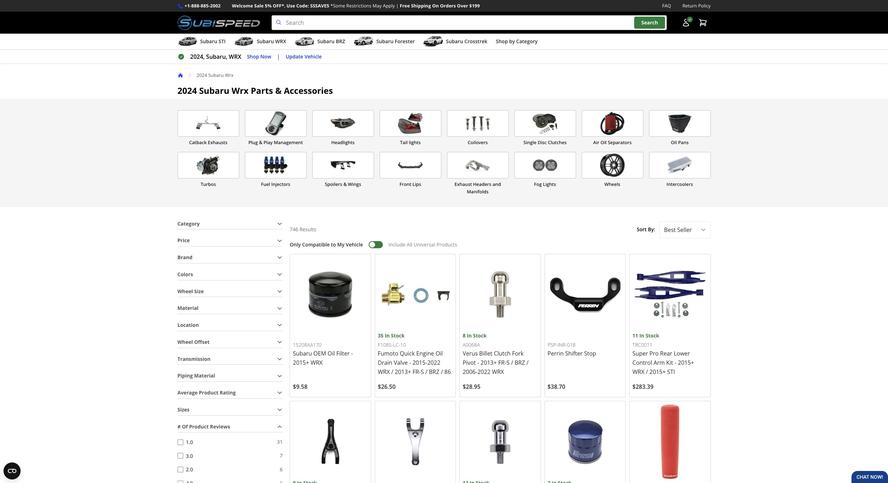 Task type: vqa. For each thing, say whether or not it's contained in the screenshot.


Task type: locate. For each thing, give the bounding box(es) containing it.
material
[[177, 305, 198, 312], [194, 373, 215, 379]]

wrx down oem
[[311, 359, 323, 367]]

use
[[287, 2, 295, 9]]

2022 down billet
[[478, 368, 490, 376]]

1 horizontal spatial fr-
[[498, 359, 507, 367]]

3 in from the left
[[639, 333, 644, 339]]

tail
[[400, 139, 408, 146]]

1 horizontal spatial 2022
[[478, 368, 490, 376]]

torque solution billet clutch fork pivot - subaru models inc. 2015+ wrx / 2013+ brz image
[[463, 405, 538, 480]]

0 vertical spatial s
[[507, 359, 510, 367]]

86
[[444, 368, 451, 376]]

reviews
[[210, 423, 230, 430]]

- right the valve
[[409, 359, 411, 367]]

1 vertical spatial wrx
[[232, 85, 249, 96]]

catback exhausts
[[189, 139, 227, 146]]

2013+ down billet
[[481, 359, 497, 367]]

2002
[[210, 2, 221, 9]]

turbos button
[[177, 152, 239, 196]]

engine
[[416, 350, 434, 358]]

0 horizontal spatial stock
[[391, 333, 405, 339]]

1 horizontal spatial shop
[[496, 38, 508, 45]]

1 vertical spatial material
[[194, 373, 215, 379]]

front lips image
[[380, 153, 441, 178]]

0 vertical spatial 2022
[[427, 359, 440, 367]]

oil right oem
[[328, 350, 335, 358]]

2013+
[[481, 359, 497, 367], [395, 368, 411, 376]]

1 horizontal spatial 2013+
[[481, 359, 497, 367]]

fr- down clutch
[[498, 359, 507, 367]]

2024 subaru wrx link
[[197, 72, 239, 78]]

& inside spoilers & wings button
[[343, 181, 347, 188]]

material up location
[[177, 305, 198, 312]]

0 vertical spatial sti
[[219, 38, 226, 45]]

wrx down control
[[632, 368, 645, 376]]

catback exhausts button
[[177, 110, 239, 147]]

1 stock from the left
[[391, 333, 405, 339]]

subaru,
[[206, 53, 227, 61]]

0 vertical spatial fr-
[[498, 359, 507, 367]]

- inside the 11 in stock trc0011 super pro rear lower control arm kit - 2015+ wrx / 2015+ sti
[[675, 359, 676, 367]]

3 stock from the left
[[646, 333, 659, 339]]

vehicle right my
[[346, 241, 363, 248]]

2 in from the left
[[467, 333, 472, 339]]

a subaru sti thumbnail image image
[[177, 36, 197, 47]]

by
[[509, 38, 515, 45]]

1 vertical spatial fr-
[[413, 368, 421, 376]]

0 horizontal spatial sti
[[219, 38, 226, 45]]

subaru inside "dropdown button"
[[257, 38, 274, 45]]

brand button
[[177, 252, 283, 263]]

intercoolers image
[[649, 153, 710, 178]]

stock up lc-
[[391, 333, 405, 339]]

in right 11
[[639, 333, 644, 339]]

shipping
[[411, 2, 431, 9]]

0 vertical spatial vehicle
[[305, 53, 322, 60]]

vehicle down subaru brz dropdown button
[[305, 53, 322, 60]]

shop for shop by category
[[496, 38, 508, 45]]

2015+ down lower
[[678, 359, 694, 367]]

button image
[[682, 18, 690, 27]]

0 vertical spatial product
[[199, 390, 218, 396]]

fog
[[534, 181, 542, 188]]

0 vertical spatial |
[[396, 2, 399, 9]]

& left wings
[[343, 181, 347, 188]]

#
[[177, 423, 181, 430]]

0 horizontal spatial 2015+
[[293, 359, 309, 367]]

wrx down subaru,
[[225, 72, 233, 78]]

sti up subaru,
[[219, 38, 226, 45]]

a subaru wrx thumbnail image image
[[234, 36, 254, 47]]

2 wheel from the top
[[177, 339, 193, 346]]

1 horizontal spatial s
[[507, 359, 510, 367]]

sti
[[219, 38, 226, 45], [667, 368, 675, 376]]

3.0 button
[[177, 454, 183, 459]]

turbos image
[[178, 153, 239, 178]]

2 horizontal spatial &
[[343, 181, 347, 188]]

2022 down engine
[[427, 359, 440, 367]]

subaru for subaru brz
[[317, 38, 335, 45]]

2024 down 2024,
[[197, 72, 207, 78]]

material up average product rating
[[194, 373, 215, 379]]

/ inside the 11 in stock trc0011 super pro rear lower control arm kit - 2015+ wrx / 2015+ sti
[[646, 368, 648, 376]]

stock up a0068a
[[473, 333, 487, 339]]

only compatible to my vehicle
[[290, 241, 363, 248]]

0 horizontal spatial &
[[259, 139, 262, 146]]

subaru sti
[[200, 38, 226, 45]]

8
[[463, 333, 466, 339]]

2022
[[427, 359, 440, 367], [478, 368, 490, 376]]

1 horizontal spatial |
[[396, 2, 399, 9]]

front lips button
[[380, 152, 441, 196]]

shop inside shop by category dropdown button
[[496, 38, 508, 45]]

1 vertical spatial subaru
[[199, 85, 229, 96]]

- inside 8 in stock a0068a verus billet clutch fork pivot - 2013+ fr-s / brz / 2006-2022 wrx
[[477, 359, 479, 367]]

wrx left parts
[[232, 85, 249, 96]]

grimmspeed tallboy shift knob, aluminum red - 380008 image
[[632, 405, 707, 480]]

sizes
[[177, 407, 190, 413]]

& for spoilers
[[343, 181, 347, 188]]

0 vertical spatial 2013+
[[481, 359, 497, 367]]

stock for billet
[[473, 333, 487, 339]]

vehicle
[[305, 53, 322, 60], [346, 241, 363, 248]]

in inside 8 in stock a0068a verus billet clutch fork pivot - 2013+ fr-s / brz / 2006-2022 wrx
[[467, 333, 472, 339]]

return policy
[[682, 2, 711, 9]]

subaru left the crosstrek
[[446, 38, 463, 45]]

product left rating
[[199, 390, 218, 396]]

brz
[[336, 38, 345, 45], [515, 359, 525, 367], [429, 368, 439, 376]]

sti down kit on the right bottom of page
[[667, 368, 675, 376]]

oil right engine
[[436, 350, 443, 358]]

& inside "plug & play management" 'button'
[[259, 139, 262, 146]]

2015-
[[413, 359, 427, 367]]

subaru down 15208aa170
[[293, 350, 312, 358]]

| right "now"
[[277, 53, 280, 61]]

1 vertical spatial s
[[421, 368, 424, 376]]

1 vertical spatial sti
[[667, 368, 675, 376]]

oil inside 15208aa170 subaru oem oil filter - 2015+ wrx
[[328, 350, 335, 358]]

wrx up the update
[[275, 38, 286, 45]]

in right 35
[[385, 333, 390, 339]]

shop now link
[[247, 53, 271, 61]]

spoilers & wings
[[325, 181, 361, 188]]

1 vertical spatial vehicle
[[346, 241, 363, 248]]

subaru wrx
[[257, 38, 286, 45]]

0 horizontal spatial |
[[277, 53, 280, 61]]

2.0
[[186, 467, 193, 473]]

brz left a subaru forester thumbnail image
[[336, 38, 345, 45]]

price button
[[177, 235, 283, 246]]

1 vertical spatial brz
[[515, 359, 525, 367]]

0 horizontal spatial in
[[385, 333, 390, 339]]

products
[[437, 241, 457, 248]]

2015+ down arm
[[650, 368, 666, 376]]

shop for shop now
[[247, 53, 259, 60]]

& for plug
[[259, 139, 262, 146]]

wrx down "drain"
[[378, 368, 390, 376]]

oil right the air
[[601, 139, 607, 146]]

on
[[432, 2, 439, 9]]

1 vertical spatial wheel
[[177, 339, 193, 346]]

tail lights button
[[380, 110, 441, 147]]

Select... button
[[660, 221, 711, 239]]

fr- down 2015-
[[413, 368, 421, 376]]

1 vertical spatial 2013+
[[395, 368, 411, 376]]

subaru brz
[[317, 38, 345, 45]]

0 vertical spatial wrx
[[225, 72, 233, 78]]

subaru sti button
[[177, 35, 226, 49]]

0 vertical spatial brz
[[336, 38, 345, 45]]

wheel inside dropdown button
[[177, 339, 193, 346]]

fr- inside 8 in stock a0068a verus billet clutch fork pivot - 2013+ fr-s / brz / 2006-2022 wrx
[[498, 359, 507, 367]]

0 horizontal spatial vehicle
[[305, 53, 322, 60]]

stock inside the 11 in stock trc0011 super pro rear lower control arm kit - 2015+ wrx / 2015+ sti
[[646, 333, 659, 339]]

valve
[[394, 359, 408, 367]]

746 results
[[290, 226, 316, 233]]

1 vertical spatial 2022
[[478, 368, 490, 376]]

shop
[[496, 38, 508, 45], [247, 53, 259, 60]]

0 vertical spatial shop
[[496, 38, 508, 45]]

6
[[280, 466, 283, 473]]

play
[[264, 139, 273, 146]]

sssave5
[[310, 2, 329, 9]]

crosstrek
[[464, 38, 487, 45]]

rear
[[660, 350, 672, 358]]

2013+ down the valve
[[395, 368, 411, 376]]

2024 down home image
[[177, 85, 197, 96]]

3.0
[[186, 453, 193, 460]]

2 vertical spatial &
[[343, 181, 347, 188]]

subaru crosstrek button
[[423, 35, 487, 49]]

2022 inside the 35 in stock f108s-lc-10 fumoto quick engine oil drain valve - 2015-2022 wrx / 2013+ fr-s / brz / 86
[[427, 359, 440, 367]]

subaru for subaru wrx
[[257, 38, 274, 45]]

in inside the 11 in stock trc0011 super pro rear lower control arm kit - 2015+ wrx / 2015+ sti
[[639, 333, 644, 339]]

$26.50
[[378, 383, 396, 391]]

& left play
[[259, 139, 262, 146]]

- right pivot
[[477, 359, 479, 367]]

subaru right a subaru brz thumbnail image
[[317, 38, 335, 45]]

average product rating
[[177, 390, 236, 396]]

1 vertical spatial &
[[259, 139, 262, 146]]

catback exhausts image
[[178, 111, 239, 137]]

a subaru crosstrek thumbnail image image
[[423, 36, 443, 47]]

oil inside the 35 in stock f108s-lc-10 fumoto quick engine oil drain valve - 2015-2022 wrx / 2013+ fr-s / brz / 86
[[436, 350, 443, 358]]

perrin shifter stop image
[[548, 257, 623, 332]]

wheel
[[177, 288, 193, 295], [177, 339, 193, 346]]

2015+
[[293, 359, 309, 367], [678, 359, 694, 367], [650, 368, 666, 376]]

location button
[[177, 320, 283, 331]]

wheel left offset on the left of the page
[[177, 339, 193, 346]]

coilovers
[[468, 139, 488, 146]]

oil left pans
[[671, 139, 677, 146]]

subaru left forester
[[376, 38, 393, 45]]

2 horizontal spatial stock
[[646, 333, 659, 339]]

colors button
[[177, 269, 283, 280]]

stock for pro
[[646, 333, 659, 339]]

in inside the 35 in stock f108s-lc-10 fumoto quick engine oil drain valve - 2015-2022 wrx / 2013+ fr-s / brz / 86
[[385, 333, 390, 339]]

0 vertical spatial 2024
[[197, 72, 207, 78]]

0 horizontal spatial brz
[[336, 38, 345, 45]]

wheel inside dropdown button
[[177, 288, 193, 295]]

1 vertical spatial |
[[277, 53, 280, 61]]

0 horizontal spatial 2013+
[[395, 368, 411, 376]]

and
[[493, 181, 501, 188]]

psp-
[[548, 342, 558, 348]]

| left free
[[396, 2, 399, 9]]

stock up trc0011
[[646, 333, 659, 339]]

0 horizontal spatial shop
[[247, 53, 259, 60]]

subaru down 2024, subaru, wrx
[[208, 72, 224, 78]]

shop inside shop now link
[[247, 53, 259, 60]]

wheels image
[[582, 153, 643, 178]]

shop left by
[[496, 38, 508, 45]]

s down clutch
[[507, 359, 510, 367]]

0 horizontal spatial fr-
[[413, 368, 421, 376]]

1 horizontal spatial in
[[467, 333, 472, 339]]

subaru inside dropdown button
[[446, 38, 463, 45]]

may
[[373, 2, 382, 9]]

2 stock from the left
[[473, 333, 487, 339]]

0 vertical spatial material
[[177, 305, 198, 312]]

a subaru forester thumbnail image image
[[354, 36, 373, 47]]

0 vertical spatial &
[[275, 85, 282, 96]]

wrx inside "dropdown button"
[[275, 38, 286, 45]]

wheel left size
[[177, 288, 193, 295]]

0 vertical spatial wheel
[[177, 288, 193, 295]]

oil
[[601, 139, 607, 146], [671, 139, 677, 146], [328, 350, 335, 358], [436, 350, 443, 358]]

- right kit on the right bottom of page
[[675, 359, 676, 367]]

coilovers image
[[447, 111, 508, 137]]

1 horizontal spatial sti
[[667, 368, 675, 376]]

a0068a
[[463, 342, 480, 348]]

2015+ down 15208aa170
[[293, 359, 309, 367]]

-
[[351, 350, 353, 358], [409, 359, 411, 367], [477, 359, 479, 367], [675, 359, 676, 367]]

by:
[[648, 226, 655, 233]]

headlights image
[[313, 111, 373, 137]]

subaru down 2024 subaru wrx at the left of the page
[[199, 85, 229, 96]]

2 horizontal spatial brz
[[515, 359, 525, 367]]

subaru crosstrek
[[446, 38, 487, 45]]

s down 2015-
[[421, 368, 424, 376]]

1 in from the left
[[385, 333, 390, 339]]

torque solution billet chromoly clutch fork - 2015-2022 subaru wrx image
[[378, 405, 453, 480]]

subaru for subaru forester
[[376, 38, 393, 45]]

wrx down clutch
[[492, 368, 504, 376]]

1 vertical spatial 2024
[[177, 85, 197, 96]]

1 vertical spatial shop
[[247, 53, 259, 60]]

- right filter
[[351, 350, 353, 358]]

s inside 8 in stock a0068a verus billet clutch fork pivot - 2013+ fr-s / brz / 2006-2022 wrx
[[507, 359, 510, 367]]

single disc clutches
[[523, 139, 567, 146]]

apply
[[383, 2, 395, 9]]

subaru up "now"
[[257, 38, 274, 45]]

2022 inside 8 in stock a0068a verus billet clutch fork pivot - 2013+ fr-s / brz / 2006-2022 wrx
[[478, 368, 490, 376]]

brz left 86
[[429, 368, 439, 376]]

include
[[389, 241, 405, 248]]

2006-
[[463, 368, 478, 376]]

stock inside the 35 in stock f108s-lc-10 fumoto quick engine oil drain valve - 2015-2022 wrx / 2013+ fr-s / brz / 86
[[391, 333, 405, 339]]

coilovers button
[[447, 110, 509, 147]]

shop left "now"
[[247, 53, 259, 60]]

product right of
[[189, 423, 209, 430]]

in right 8 on the right bottom of page
[[467, 333, 472, 339]]

policy
[[698, 2, 711, 9]]

1 horizontal spatial brz
[[429, 368, 439, 376]]

shop by category
[[496, 38, 538, 45]]

exhaust headers and manifolds image
[[447, 153, 508, 178]]

2 horizontal spatial in
[[639, 333, 644, 339]]

brz inside the 35 in stock f108s-lc-10 fumoto quick engine oil drain valve - 2015-2022 wrx / 2013+ fr-s / brz / 86
[[429, 368, 439, 376]]

injectors
[[271, 181, 290, 188]]

7
[[280, 453, 283, 459]]

wheels
[[605, 181, 620, 188]]

1 wheel from the top
[[177, 288, 193, 295]]

wheel for wheel size
[[177, 288, 193, 295]]

shop now
[[247, 53, 271, 60]]

subaru up 2024, subaru, wrx
[[200, 38, 217, 45]]

& right parts
[[275, 85, 282, 96]]

2 vertical spatial brz
[[429, 368, 439, 376]]

sort by:
[[637, 226, 655, 233]]

2013+ inside the 35 in stock f108s-lc-10 fumoto quick engine oil drain valve - 2015-2022 wrx / 2013+ fr-s / brz / 86
[[395, 368, 411, 376]]

0 vertical spatial subaru
[[208, 72, 224, 78]]

1 horizontal spatial stock
[[473, 333, 487, 339]]

inr-
[[558, 342, 567, 348]]

0 horizontal spatial s
[[421, 368, 424, 376]]

subaru for subaru sti
[[200, 38, 217, 45]]

stock inside 8 in stock a0068a verus billet clutch fork pivot - 2013+ fr-s / brz / 2006-2022 wrx
[[473, 333, 487, 339]]

0 horizontal spatial 2022
[[427, 359, 440, 367]]

single disc clutches image
[[515, 111, 576, 137]]

11
[[632, 333, 638, 339]]

brz down fork
[[515, 359, 525, 367]]

wrx inside the 35 in stock f108s-lc-10 fumoto quick engine oil drain valve - 2015-2022 wrx / 2013+ fr-s / brz / 86
[[378, 368, 390, 376]]

|
[[396, 2, 399, 9], [277, 53, 280, 61]]

1 horizontal spatial &
[[275, 85, 282, 96]]

material inside piping material dropdown button
[[194, 373, 215, 379]]

air
[[593, 139, 599, 146]]



Task type: describe. For each thing, give the bounding box(es) containing it.
wheel offset button
[[177, 337, 283, 348]]

arm
[[654, 359, 665, 367]]

tail lights
[[400, 139, 421, 146]]

*some
[[330, 2, 345, 9]]

wrx inside 15208aa170 subaru oem oil filter - 2015+ wrx
[[311, 359, 323, 367]]

subaru forester button
[[354, 35, 415, 49]]

clutches
[[548, 139, 567, 146]]

in for super
[[639, 333, 644, 339]]

front lips
[[400, 181, 421, 188]]

in for verus
[[467, 333, 472, 339]]

sti inside dropdown button
[[219, 38, 226, 45]]

$283.39
[[632, 383, 654, 391]]

brz inside 8 in stock a0068a verus billet clutch fork pivot - 2013+ fr-s / brz / 2006-2022 wrx
[[515, 359, 525, 367]]

only
[[290, 241, 301, 248]]

category button
[[177, 219, 283, 229]]

s inside the 35 in stock f108s-lc-10 fumoto quick engine oil drain valve - 2015-2022 wrx / 2013+ fr-s / brz / 86
[[421, 368, 424, 376]]

offset
[[194, 339, 210, 346]]

15208aa170 subaru oem oil filter - 2015+ wrx
[[293, 342, 353, 367]]

$38.70
[[548, 383, 565, 391]]

fumoto quick engine oil drain valve - 2015-2022 wrx / 2013+ fr-s / brz / 86 image
[[378, 257, 453, 332]]

exhaust headers and manifolds
[[455, 181, 501, 195]]

sti inside the 11 in stock trc0011 super pro rear lower control arm kit - 2015+ wrx / 2015+ sti
[[667, 368, 675, 376]]

location
[[177, 322, 199, 329]]

+1-888-885-2002
[[185, 2, 221, 9]]

wrx down a subaru wrx thumbnail image
[[229, 53, 241, 61]]

a subaru brz thumbnail image image
[[295, 36, 315, 47]]

1.0 button
[[177, 440, 183, 446]]

sale
[[254, 2, 264, 9]]

vehicle inside button
[[305, 53, 322, 60]]

$199
[[469, 2, 480, 9]]

home image
[[177, 72, 183, 78]]

f108s-
[[378, 342, 393, 348]]

verus billet clutch fork pivot - 2013+ fr-s / brz / 2006-2022 wrx image
[[463, 257, 538, 332]]

drain
[[378, 359, 392, 367]]

35 in stock f108s-lc-10 fumoto quick engine oil drain valve - 2015-2022 wrx / 2013+ fr-s / brz / 86
[[378, 333, 451, 376]]

to
[[331, 241, 336, 248]]

free
[[400, 2, 410, 9]]

2.0 button
[[177, 467, 183, 473]]

lights
[[543, 181, 556, 188]]

oil inside button
[[601, 139, 607, 146]]

catback
[[189, 139, 207, 146]]

wrx inside 8 in stock a0068a verus billet clutch fork pivot - 2013+ fr-s / brz / 2006-2022 wrx
[[492, 368, 504, 376]]

spoilers
[[325, 181, 342, 188]]

subaru brz button
[[295, 35, 345, 49]]

search input field
[[271, 15, 667, 30]]

fr- inside the 35 in stock f108s-lc-10 fumoto quick engine oil drain valve - 2015-2022 wrx / 2013+ fr-s / brz / 86
[[413, 368, 421, 376]]

control
[[632, 359, 652, 367]]

single disc clutches button
[[514, 110, 576, 147]]

subaru for 2024 subaru wrx
[[208, 72, 224, 78]]

plug & play management image
[[245, 111, 306, 137]]

1 vertical spatial product
[[189, 423, 209, 430]]

exhaust
[[455, 181, 472, 188]]

disc
[[538, 139, 547, 146]]

in for lc-
[[385, 333, 390, 339]]

blitz oil filter - 2015-2022 wrx / 2013+ fr-s / brz / 86 image
[[548, 405, 623, 480]]

verus
[[463, 350, 478, 358]]

air oil separators
[[593, 139, 632, 146]]

888-
[[191, 2, 201, 9]]

return policy link
[[682, 2, 711, 10]]

universal
[[414, 241, 435, 248]]

update vehicle
[[286, 53, 322, 60]]

price
[[177, 237, 190, 244]]

exhausts
[[208, 139, 227, 146]]

plug & play management button
[[245, 110, 306, 147]]

lc-
[[393, 342, 400, 348]]

1 horizontal spatial 2015+
[[650, 368, 666, 376]]

single
[[523, 139, 537, 146]]

brz inside dropdown button
[[336, 38, 345, 45]]

# of product reviews
[[177, 423, 230, 430]]

off*.
[[273, 2, 285, 9]]

management
[[274, 139, 303, 146]]

brand
[[177, 254, 192, 261]]

lights
[[409, 139, 421, 146]]

manifolds
[[467, 189, 489, 195]]

stop
[[584, 350, 596, 358]]

2024 subaru wrx parts & accessories
[[177, 85, 333, 96]]

- inside 15208aa170 subaru oem oil filter - 2015+ wrx
[[351, 350, 353, 358]]

material button
[[177, 303, 283, 314]]

wrx for 2024 subaru wrx parts & accessories
[[232, 85, 249, 96]]

subaru for subaru crosstrek
[[446, 38, 463, 45]]

5%
[[265, 2, 272, 9]]

all
[[407, 241, 412, 248]]

update
[[286, 53, 303, 60]]

open widget image
[[4, 463, 21, 480]]

2 horizontal spatial 2015+
[[678, 359, 694, 367]]

spoilers & wings button
[[312, 152, 374, 196]]

fuel injectors image
[[245, 153, 306, 178]]

4.0 button
[[177, 481, 183, 484]]

fumoto
[[378, 350, 398, 358]]

over
[[457, 2, 468, 9]]

category
[[516, 38, 538, 45]]

oil inside button
[[671, 139, 677, 146]]

35
[[378, 333, 384, 339]]

super pro rear lower control arm kit - 2015+ wrx / 2015+ sti image
[[632, 257, 707, 332]]

fog lights image
[[515, 153, 576, 178]]

lower
[[674, 350, 690, 358]]

air oil separators image
[[582, 111, 643, 137]]

headlights button
[[312, 110, 374, 147]]

$9.58
[[293, 383, 307, 391]]

wheel size
[[177, 288, 204, 295]]

search
[[641, 19, 658, 26]]

material inside material dropdown button
[[177, 305, 198, 312]]

trc0011
[[632, 342, 652, 348]]

compatible
[[302, 241, 330, 248]]

transmission button
[[177, 354, 283, 365]]

subaru oem oil filter - 2015+ wrx image
[[293, 257, 368, 332]]

2013+ inside 8 in stock a0068a verus billet clutch fork pivot - 2013+ fr-s / brz / 2006-2022 wrx
[[481, 359, 497, 367]]

wrx inside the 11 in stock trc0011 super pro rear lower control arm kit - 2015+ wrx / 2015+ sti
[[632, 368, 645, 376]]

air oil separators button
[[582, 110, 643, 147]]

2024 for 2024 subaru wrx
[[197, 72, 207, 78]]

spoilers & wings image
[[313, 153, 373, 178]]

my
[[337, 241, 344, 248]]

2024, subaru, wrx
[[190, 53, 241, 61]]

subispeed logo image
[[177, 15, 260, 30]]

select... image
[[700, 227, 706, 233]]

stock for 10
[[391, 333, 405, 339]]

faq link
[[662, 2, 671, 10]]

pro
[[650, 350, 659, 358]]

10
[[400, 342, 406, 348]]

quick
[[400, 350, 415, 358]]

subaru inside 15208aa170 subaru oem oil filter - 2015+ wrx
[[293, 350, 312, 358]]

2015+ inside 15208aa170 subaru oem oil filter - 2015+ wrx
[[293, 359, 309, 367]]

update vehicle button
[[286, 53, 322, 61]]

transmission
[[177, 356, 210, 363]]

fog lights button
[[514, 152, 576, 196]]

wrx for 2024 subaru wrx
[[225, 72, 233, 78]]

piping
[[177, 373, 193, 379]]

- inside the 35 in stock f108s-lc-10 fumoto quick engine oil drain valve - 2015-2022 wrx / 2013+ fr-s / brz / 86
[[409, 359, 411, 367]]

tail lights image
[[380, 111, 441, 137]]

rating
[[220, 390, 236, 396]]

1 horizontal spatial vehicle
[[346, 241, 363, 248]]

piping material
[[177, 373, 215, 379]]

2024 for 2024 subaru wrx parts & accessories
[[177, 85, 197, 96]]

885-
[[201, 2, 210, 9]]

wheel for wheel offset
[[177, 339, 193, 346]]

faq
[[662, 2, 671, 9]]

oil pans image
[[649, 111, 710, 137]]

subaru for 2024 subaru wrx parts & accessories
[[199, 85, 229, 96]]

verus forged clutch fork - 2006+ subaru wrx image
[[293, 405, 368, 480]]

headlights
[[331, 139, 355, 146]]



